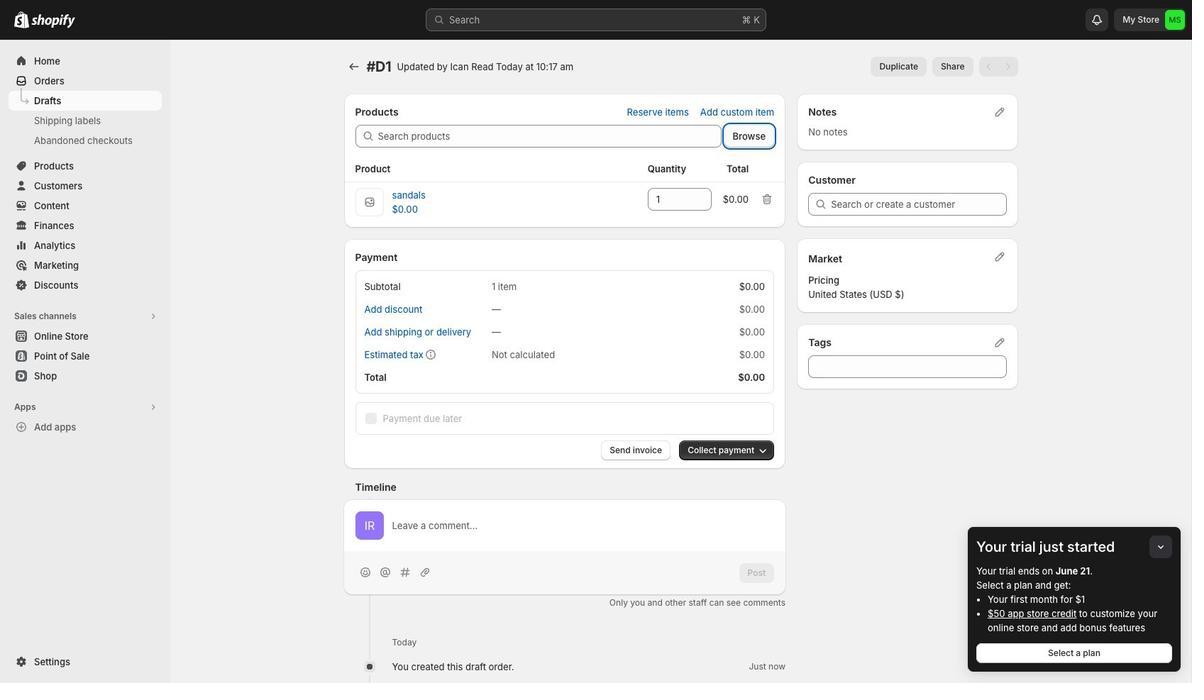 Task type: locate. For each thing, give the bounding box(es) containing it.
None text field
[[808, 356, 1007, 378]]

shopify image
[[14, 11, 29, 28], [31, 14, 75, 28]]

0 horizontal spatial shopify image
[[14, 11, 29, 28]]

my store image
[[1165, 10, 1185, 30]]

None number field
[[648, 188, 690, 211]]

Search products text field
[[378, 125, 721, 148]]

avatar with initials i r image
[[355, 512, 384, 540]]



Task type: vqa. For each thing, say whether or not it's contained in the screenshot.
rightmost Collections
no



Task type: describe. For each thing, give the bounding box(es) containing it.
Leave a comment... text field
[[392, 519, 774, 533]]

next image
[[1001, 60, 1015, 74]]

1 horizontal spatial shopify image
[[31, 14, 75, 28]]

Search or create a customer text field
[[831, 193, 1007, 216]]

previous image
[[982, 60, 996, 74]]



